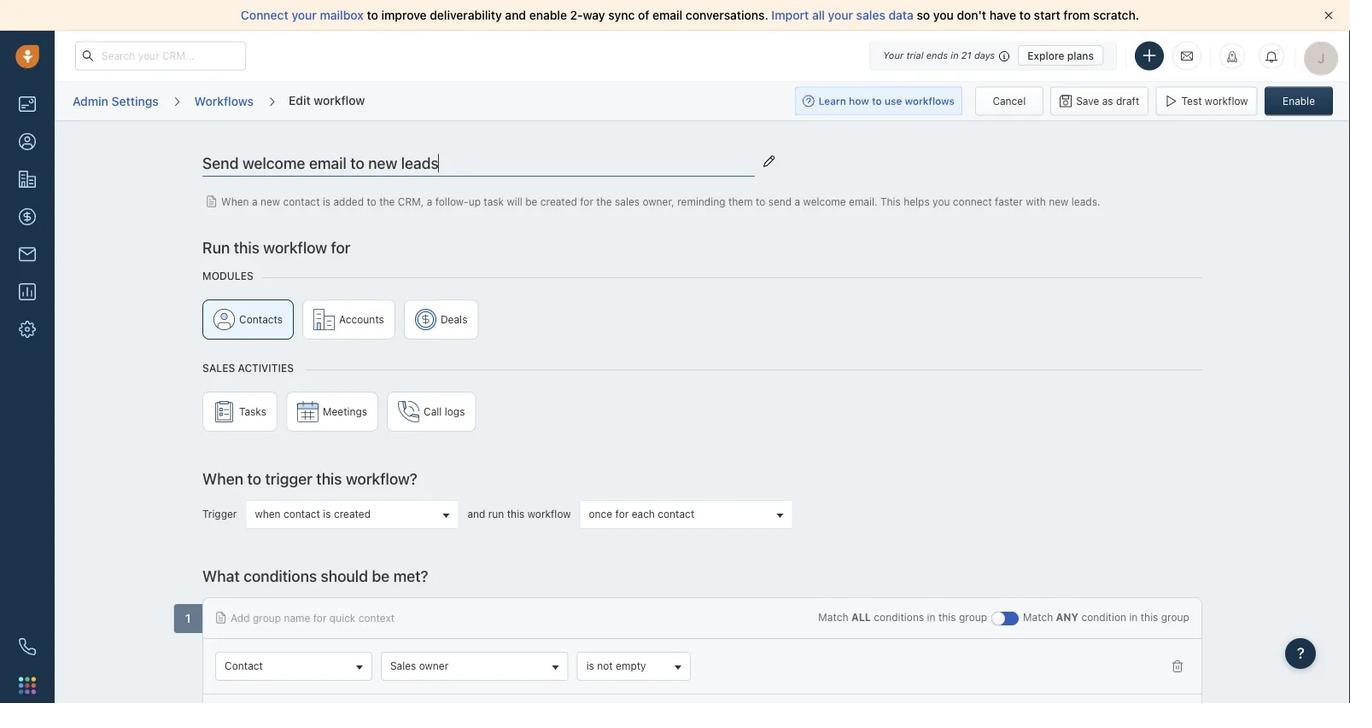 Task type: locate. For each thing, give the bounding box(es) containing it.
run this workflow for
[[202, 238, 351, 257]]

when contact is created button
[[245, 500, 459, 529]]

0 horizontal spatial and
[[467, 509, 485, 520]]

contact left added
[[283, 196, 320, 208]]

this
[[234, 238, 260, 257], [316, 470, 342, 488], [507, 509, 525, 520], [938, 612, 956, 624], [1141, 612, 1158, 624]]

sales left owner,
[[615, 196, 640, 208]]

0 horizontal spatial sales
[[615, 196, 640, 208]]

0 horizontal spatial a
[[252, 196, 258, 208]]

in for ends
[[951, 50, 959, 61]]

1 horizontal spatial sales
[[856, 8, 885, 22]]

workflow right "edit"
[[314, 93, 365, 107]]

explore
[[1027, 50, 1064, 61]]

any
[[1056, 612, 1079, 624]]

Search your CRM... text field
[[75, 41, 246, 70]]

enable
[[1283, 95, 1315, 107]]

workflows
[[194, 94, 254, 108]]

1 horizontal spatial match
[[1023, 612, 1053, 624]]

2-
[[570, 8, 583, 22]]

contact for when
[[283, 196, 320, 208]]

1 vertical spatial when
[[202, 470, 243, 488]]

what
[[202, 567, 240, 585]]

contact
[[225, 661, 263, 672]]

new
[[260, 196, 280, 208], [1049, 196, 1069, 208]]

0 vertical spatial be
[[525, 196, 537, 208]]

for inside button
[[615, 509, 629, 520]]

0 horizontal spatial new
[[260, 196, 280, 208]]

a up run this workflow for on the top left
[[252, 196, 258, 208]]

crm,
[[398, 196, 424, 208]]

match
[[818, 612, 848, 624], [1023, 612, 1053, 624]]

in right all
[[927, 612, 935, 624]]

you right so at the top of the page
[[933, 8, 954, 22]]

sales left data
[[856, 8, 885, 22]]

1 vertical spatial conditions
[[874, 612, 924, 624]]

for
[[580, 196, 593, 208], [331, 238, 351, 257], [615, 509, 629, 520], [313, 612, 327, 624]]

1 horizontal spatial a
[[427, 196, 432, 208]]

accounts
[[339, 314, 384, 326]]

match for match any condition in this group
[[1023, 612, 1053, 624]]

test
[[1182, 95, 1202, 107]]

0 vertical spatial you
[[933, 8, 954, 22]]

0 horizontal spatial in
[[927, 612, 935, 624]]

group for conditions in this group
[[959, 612, 987, 624]]

save
[[1076, 95, 1099, 107]]

and
[[505, 8, 526, 22], [467, 509, 485, 520]]

group containing tasks
[[202, 392, 1202, 441]]

be left met?
[[372, 567, 390, 585]]

is left added
[[323, 196, 331, 208]]

connect your mailbox to improve deliverability and enable 2-way sync of email conversations. import all your sales data so you don't have to start from scratch.
[[241, 8, 1139, 22]]

2 group from the top
[[202, 392, 1202, 441]]

be
[[525, 196, 537, 208], [372, 567, 390, 585]]

sales activities
[[202, 362, 294, 374]]

the left crm,
[[379, 196, 395, 208]]

you right 'helps'
[[933, 196, 950, 208]]

empty
[[616, 661, 646, 672]]

2 horizontal spatial a
[[795, 196, 800, 208]]

and left run
[[467, 509, 485, 520]]

sales
[[202, 362, 235, 374], [390, 661, 416, 672]]

created inside button
[[334, 509, 371, 520]]

1 vertical spatial be
[[372, 567, 390, 585]]

when for when to trigger this workflow?
[[202, 470, 243, 488]]

workflow right test on the right top
[[1205, 95, 1248, 107]]

workflow left once
[[528, 509, 571, 520]]

when up trigger
[[202, 470, 243, 488]]

1 vertical spatial and
[[467, 509, 485, 520]]

1 vertical spatial sales
[[390, 661, 416, 672]]

conditions up "name"
[[244, 567, 317, 585]]

when up the run
[[221, 196, 249, 208]]

2 your from the left
[[828, 8, 853, 22]]

owner
[[419, 661, 449, 672]]

trigger
[[265, 470, 312, 488]]

in for condition
[[1129, 612, 1138, 624]]

created
[[540, 196, 577, 208], [334, 509, 371, 520]]

group containing contacts
[[202, 300, 1202, 348]]

your trial ends in 21 days
[[883, 50, 995, 61]]

0 horizontal spatial be
[[372, 567, 390, 585]]

in right condition
[[1129, 612, 1138, 624]]

1 horizontal spatial created
[[540, 196, 577, 208]]

1 group from the top
[[202, 300, 1202, 348]]

admin settings link
[[72, 88, 159, 115]]

created down workflow?
[[334, 509, 371, 520]]

new right 'with'
[[1049, 196, 1069, 208]]

and run this workflow
[[467, 509, 571, 520]]

in
[[951, 50, 959, 61], [927, 612, 935, 624], [1129, 612, 1138, 624]]

to left "trigger"
[[247, 470, 261, 488]]

scratch.
[[1093, 8, 1139, 22]]

0 vertical spatial conditions
[[244, 567, 317, 585]]

the left owner,
[[596, 196, 612, 208]]

what conditions should be met?
[[202, 567, 428, 585]]

to
[[367, 8, 378, 22], [1019, 8, 1031, 22], [367, 196, 376, 208], [756, 196, 765, 208], [247, 470, 261, 488]]

new up run this workflow for on the top left
[[260, 196, 280, 208]]

the
[[379, 196, 395, 208], [596, 196, 612, 208]]

test workflow
[[1182, 95, 1248, 107]]

your left mailbox
[[292, 8, 317, 22]]

data
[[889, 8, 914, 22]]

phone element
[[10, 630, 44, 664]]

0 vertical spatial is
[[323, 196, 331, 208]]

group
[[202, 300, 1202, 348], [202, 392, 1202, 441]]

2 match from the left
[[1023, 612, 1053, 624]]

call
[[424, 406, 442, 418]]

sales left owner
[[390, 661, 416, 672]]

for left each
[[615, 509, 629, 520]]

1 vertical spatial group
[[202, 392, 1202, 441]]

0 vertical spatial group
[[202, 300, 1202, 348]]

with
[[1026, 196, 1046, 208]]

workflow
[[314, 93, 365, 107], [1205, 95, 1248, 107], [263, 238, 327, 257], [528, 509, 571, 520]]

1 vertical spatial created
[[334, 509, 371, 520]]

a right crm,
[[427, 196, 432, 208]]

1 the from the left
[[379, 196, 395, 208]]

0 horizontal spatial match
[[818, 612, 848, 624]]

is
[[323, 196, 331, 208], [323, 509, 331, 520], [586, 661, 594, 672]]

should
[[321, 567, 368, 585]]

1 horizontal spatial sales
[[390, 661, 416, 672]]

up
[[468, 196, 481, 208]]

0 horizontal spatial conditions
[[244, 567, 317, 585]]

created right will
[[540, 196, 577, 208]]

1 match from the left
[[818, 612, 848, 624]]

as
[[1102, 95, 1113, 107]]

your
[[292, 8, 317, 22], [828, 8, 853, 22]]

1 new from the left
[[260, 196, 280, 208]]

contacts button
[[202, 300, 294, 340]]

1 vertical spatial you
[[933, 196, 950, 208]]

0 horizontal spatial created
[[334, 509, 371, 520]]

1 horizontal spatial new
[[1049, 196, 1069, 208]]

once for each contact
[[589, 509, 694, 520]]

1 horizontal spatial the
[[596, 196, 612, 208]]

is down when to trigger this workflow?
[[323, 509, 331, 520]]

for left owner,
[[580, 196, 593, 208]]

match all conditions in this group
[[818, 612, 987, 624]]

1 horizontal spatial your
[[828, 8, 853, 22]]

activities
[[238, 362, 294, 374]]

is left "not" on the left bottom of page
[[586, 661, 594, 672]]

conditions
[[244, 567, 317, 585], [874, 612, 924, 624]]

sales
[[856, 8, 885, 22], [615, 196, 640, 208]]

0 vertical spatial and
[[505, 8, 526, 22]]

3 a from the left
[[795, 196, 800, 208]]

when for when a new contact is added to the crm, a follow-up task will be created for the sales owner, reminding them to send a welcome email. this helps you connect faster with new leads.
[[221, 196, 249, 208]]

meetings button
[[286, 392, 378, 432]]

1 vertical spatial sales
[[615, 196, 640, 208]]

0 vertical spatial created
[[540, 196, 577, 208]]

workflow right the run
[[263, 238, 327, 257]]

sales owner
[[390, 661, 449, 672]]

owner,
[[643, 196, 674, 208]]

and left enable
[[505, 8, 526, 22]]

2 the from the left
[[596, 196, 612, 208]]

Add workflow name text field
[[202, 151, 755, 177]]

1 horizontal spatial and
[[505, 8, 526, 22]]

2 you from the top
[[933, 196, 950, 208]]

to left start
[[1019, 8, 1031, 22]]

0 horizontal spatial sales
[[202, 362, 235, 374]]

sales inside button
[[390, 661, 416, 672]]

1 horizontal spatial group
[[959, 612, 987, 624]]

your right all
[[828, 8, 853, 22]]

0 horizontal spatial the
[[379, 196, 395, 208]]

0 vertical spatial sales
[[202, 362, 235, 374]]

match for match all conditions in this group
[[818, 612, 848, 624]]

contact
[[283, 196, 320, 208], [283, 509, 320, 520], [658, 509, 694, 520]]

is not empty button
[[577, 652, 691, 681]]

conditions right all
[[874, 612, 924, 624]]

in left 21
[[951, 50, 959, 61]]

call logs
[[424, 406, 465, 418]]

call logs button
[[387, 392, 476, 432]]

run
[[488, 509, 504, 520]]

2 horizontal spatial in
[[1129, 612, 1138, 624]]

you
[[933, 8, 954, 22], [933, 196, 950, 208]]

in for conditions
[[927, 612, 935, 624]]

connect
[[241, 8, 288, 22]]

when contact is created
[[255, 509, 371, 520]]

sales left activities
[[202, 362, 235, 374]]

match left all
[[818, 612, 848, 624]]

0 horizontal spatial group
[[253, 612, 281, 624]]

1 horizontal spatial conditions
[[874, 612, 924, 624]]

0 horizontal spatial your
[[292, 8, 317, 22]]

be right will
[[525, 196, 537, 208]]

group
[[959, 612, 987, 624], [1161, 612, 1189, 624], [253, 612, 281, 624]]

sync
[[608, 8, 635, 22]]

1 you from the top
[[933, 8, 954, 22]]

0 vertical spatial when
[[221, 196, 249, 208]]

1 your from the left
[[292, 8, 317, 22]]

match left any
[[1023, 612, 1053, 624]]

1 horizontal spatial in
[[951, 50, 959, 61]]

contact right each
[[658, 509, 694, 520]]

a right send
[[795, 196, 800, 208]]

2 horizontal spatial group
[[1161, 612, 1189, 624]]

cancel button
[[975, 87, 1043, 116]]

is not empty
[[586, 661, 646, 672]]



Task type: describe. For each thing, give the bounding box(es) containing it.
don't
[[957, 8, 986, 22]]

admin settings
[[73, 94, 159, 108]]

not
[[597, 661, 613, 672]]

when to trigger this workflow?
[[202, 470, 417, 488]]

deliverability
[[430, 8, 502, 22]]

group for sales activities
[[202, 392, 1202, 441]]

tasks
[[239, 406, 266, 418]]

import
[[771, 8, 809, 22]]

edit workflow
[[289, 93, 365, 107]]

this
[[880, 196, 901, 208]]

enable
[[529, 8, 567, 22]]

1 a from the left
[[252, 196, 258, 208]]

phone image
[[19, 639, 36, 656]]

add group name for quick context
[[231, 612, 395, 624]]

sales for sales owner
[[390, 661, 416, 672]]

reminding
[[677, 196, 725, 208]]

context
[[358, 612, 395, 624]]

deals
[[441, 314, 467, 326]]

2 vertical spatial is
[[586, 661, 594, 672]]

each
[[632, 509, 655, 520]]

sales for sales activities
[[202, 362, 235, 374]]

once
[[589, 509, 612, 520]]

email.
[[849, 196, 877, 208]]

all
[[812, 8, 825, 22]]

way
[[583, 8, 605, 22]]

explore plans
[[1027, 50, 1094, 61]]

task
[[484, 196, 504, 208]]

met?
[[393, 567, 428, 585]]

from
[[1064, 8, 1090, 22]]

email
[[652, 8, 683, 22]]

accounts button
[[302, 300, 395, 340]]

them
[[728, 196, 753, 208]]

workflows link
[[194, 88, 254, 115]]

deals button
[[404, 300, 479, 340]]

to left send
[[756, 196, 765, 208]]

sales owner button
[[381, 652, 568, 681]]

0 vertical spatial sales
[[856, 8, 885, 22]]

meetings
[[323, 406, 367, 418]]

modules
[[202, 270, 253, 282]]

contact for once
[[658, 509, 694, 520]]

start
[[1034, 8, 1060, 22]]

for left quick
[[313, 612, 327, 624]]

save as draft
[[1076, 95, 1139, 107]]

quick
[[329, 612, 356, 624]]

2 a from the left
[[427, 196, 432, 208]]

condition
[[1081, 612, 1126, 624]]

1 vertical spatial is
[[323, 509, 331, 520]]

import all your sales data link
[[771, 8, 917, 22]]

have
[[990, 8, 1016, 22]]

follow-
[[435, 196, 468, 208]]

will
[[507, 196, 522, 208]]

leads.
[[1071, 196, 1100, 208]]

all
[[851, 612, 871, 624]]

once for each contact button
[[579, 500, 793, 529]]

to right added
[[367, 196, 376, 208]]

your
[[883, 50, 904, 61]]

logs
[[445, 406, 465, 418]]

contact right when
[[283, 509, 320, 520]]

test workflow button
[[1156, 87, 1258, 116]]

plans
[[1067, 50, 1094, 61]]

match any condition in this group
[[1023, 612, 1189, 624]]

freshworks switcher image
[[19, 677, 36, 694]]

added
[[333, 196, 364, 208]]

helps
[[904, 196, 930, 208]]

days
[[974, 50, 995, 61]]

improve
[[381, 8, 427, 22]]

workflow?
[[346, 470, 417, 488]]

1 horizontal spatial be
[[525, 196, 537, 208]]

to right mailbox
[[367, 8, 378, 22]]

explore plans link
[[1018, 45, 1103, 66]]

ends
[[926, 50, 948, 61]]

group for modules
[[202, 300, 1202, 348]]

send email image
[[1181, 49, 1193, 63]]

close image
[[1324, 11, 1333, 20]]

tasks button
[[202, 392, 277, 432]]

so
[[917, 8, 930, 22]]

settings
[[112, 94, 159, 108]]

2 new from the left
[[1049, 196, 1069, 208]]

trial
[[906, 50, 924, 61]]

when
[[255, 509, 281, 520]]

for down added
[[331, 238, 351, 257]]

when a new contact is added to the crm, a follow-up task will be created for the sales owner, reminding them to send a welcome email. this helps you connect faster with new leads.
[[221, 196, 1100, 208]]

run
[[202, 238, 230, 257]]

cancel
[[993, 95, 1026, 107]]

name
[[284, 612, 310, 624]]

add
[[231, 612, 250, 624]]

workflow inside button
[[1205, 95, 1248, 107]]

what's new image
[[1226, 51, 1238, 63]]

draft
[[1116, 95, 1139, 107]]

contact button
[[215, 652, 372, 681]]

connect your mailbox link
[[241, 8, 367, 22]]

admin
[[73, 94, 108, 108]]

group for condition in this group
[[1161, 612, 1189, 624]]

connect
[[953, 196, 992, 208]]

of
[[638, 8, 649, 22]]

21
[[961, 50, 972, 61]]

trigger
[[202, 509, 237, 520]]



Task type: vqa. For each thing, say whether or not it's contained in the screenshot.
(in
no



